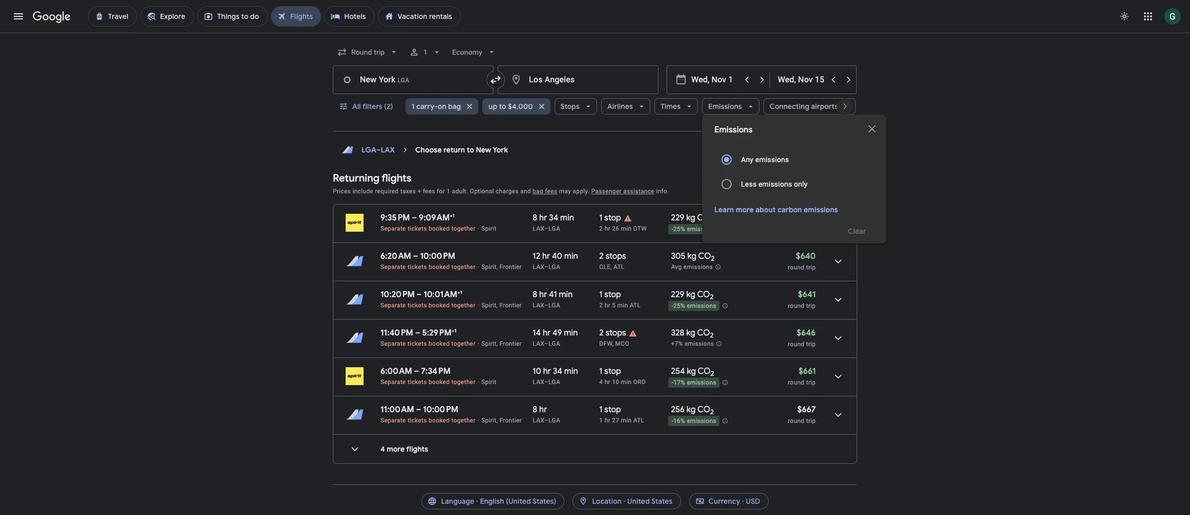 Task type: describe. For each thing, give the bounding box(es) containing it.
641 US dollars text field
[[798, 290, 816, 300]]

trip for $661
[[806, 380, 816, 387]]

$640 round trip
[[788, 251, 816, 271]]

layover (1 of 2) is a 53 min layover at cleveland hopkins international airport in cleveland. layover (2 of 2) is a 3 hr 19 min layover at hartsfield-jackson atlanta international airport in atlanta. element
[[599, 263, 666, 271]]

separate for 11:40 pm
[[381, 341, 406, 348]]

– left the arrival time: 7:34 pm. text box
[[414, 367, 419, 377]]

305
[[671, 251, 686, 262]]

1 inside 1 stop flight. element
[[599, 213, 603, 223]]

separate tickets booked together. this trip includes tickets from multiple airlines. missed connections may be protected by kiwi.com.. element for 6:20 am
[[381, 264, 476, 271]]

646 US dollars text field
[[797, 328, 816, 339]]

2 down 1 stop
[[599, 225, 603, 233]]

together for 11:00 am – 10:00 pm
[[452, 417, 476, 425]]

12 hr 40 min lax – lga
[[533, 251, 578, 271]]

lax up returning flights
[[381, 145, 395, 155]]

(2)
[[384, 102, 393, 111]]

4 more flights
[[381, 445, 428, 454]]

co inside 229 kg co -25% emissions
[[697, 213, 710, 223]]

spirit, frontier for 14 hr 49 min
[[481, 341, 522, 348]]

separate tickets booked together for 9:35 pm
[[381, 225, 476, 233]]

next image
[[833, 94, 857, 119]]

usd
[[746, 497, 760, 507]]

returning flights main content
[[333, 140, 857, 473]]

229 kg co -25% emissions
[[671, 213, 717, 233]]

returning
[[333, 172, 380, 185]]

10:01 am
[[424, 290, 457, 300]]

tickets for 11:40 pm
[[408, 341, 427, 348]]

lga for 12 hr 40 min
[[549, 264, 560, 271]]

layover (1 of 2) is a 1 hr 32 min overnight layover at dallas/fort worth international airport in dallas. layover (2 of 2) is a 4 hr 40 min layover at orlando international airport in orlando. element
[[599, 340, 666, 348]]

$661
[[799, 367, 816, 377]]

emissions inside popup button
[[709, 102, 742, 111]]

lga inside 8 hr lax – lga
[[549, 417, 560, 425]]

emissions right carbon at the right top
[[804, 205, 838, 215]]

swap origin and destination. image
[[490, 74, 502, 86]]

, inside layover (1 of 2) is a 1 hr 32 min overnight layover at dallas/fort worth international airport in dallas. layover (2 of 2) is a 4 hr 40 min layover at orlando international airport in orlando. element
[[612, 341, 614, 348]]

min inside 1 stop 4 hr 10 min ord
[[621, 379, 632, 386]]

arrival time: 10:00 pm. text field for 11:00 am – 10:00 pm
[[423, 405, 458, 415]]

14
[[533, 328, 541, 339]]

1 inside 1 stop 2 hr 5 min atl
[[599, 290, 603, 300]]

emissions down the 328 kg co 2
[[685, 341, 714, 348]]

separate for 9:35 pm
[[381, 225, 406, 233]]

location
[[592, 497, 622, 507]]

17%
[[674, 380, 685, 387]]

 image for 6:00 am – 7:34 pm
[[478, 379, 479, 386]]

emissions down 254 kg co 2
[[687, 380, 717, 387]]

for
[[437, 188, 445, 195]]

 image for 6:20 am – 10:00 pm
[[478, 264, 479, 271]]

min for 8 hr 34 min lax – lga
[[560, 213, 574, 223]]

2 inside 305 kg co 2
[[711, 255, 715, 263]]

trip for $641
[[806, 303, 816, 310]]

emissions button
[[702, 94, 760, 119]]

round for $661
[[788, 380, 805, 387]]

2 stops cle , atl
[[599, 251, 626, 271]]

together for 6:00 am – 7:34 pm
[[452, 379, 476, 386]]

Arrival time: 10:01 AM on  Thursday, November 16. text field
[[424, 289, 462, 300]]

2 up dfw
[[599, 328, 604, 339]]

min for 14 hr 49 min lax – lga
[[564, 328, 578, 339]]

emissions up "less emissions only"
[[756, 156, 789, 164]]

328
[[671, 328, 685, 339]]

6:00 am – 7:34 pm
[[381, 367, 451, 377]]

– inside 8 hr 41 min lax – lga
[[544, 302, 549, 309]]

hr inside 1 stop 4 hr 10 min ord
[[605, 379, 611, 386]]

stop for 1 stop
[[605, 213, 621, 223]]

flight details. leaves los angeles international airport at 6:00 am on wednesday, november 15 and arrives at laguardia airport at 7:34 pm on wednesday, november 15. image
[[826, 365, 851, 389]]

lga for 10 hr 34 min
[[549, 379, 560, 386]]

5:29 pm
[[422, 328, 452, 339]]

tickets for 9:35 pm
[[408, 225, 427, 233]]

dtw
[[633, 225, 647, 233]]

times button
[[655, 94, 698, 119]]

separate tickets booked together for 11:40 pm
[[381, 341, 476, 348]]

2 inside the 256 kg co 2
[[710, 408, 714, 417]]

lax inside 8 hr lax – lga
[[533, 417, 544, 425]]

– inside 12 hr 40 min lax – lga
[[544, 264, 549, 271]]

dfw
[[599, 341, 612, 348]]

any
[[741, 156, 754, 164]]

1 inside 1 stop 4 hr 10 min ord
[[599, 367, 603, 377]]

flight details. leaves los angeles international airport at 11:40 pm on wednesday, november 15 and arrives at laguardia airport at 5:29 pm on thursday, november 16. image
[[826, 326, 851, 351]]

co for 254
[[698, 367, 711, 377]]

on
[[438, 102, 446, 111]]

– inside 8 hr lax – lga
[[544, 417, 549, 425]]

Arrival time: 5:29 PM on  Thursday, November 16. text field
[[422, 328, 457, 339]]

kg for 305
[[688, 251, 697, 262]]

states)
[[533, 497, 556, 507]]

hr for 8 hr 34 min lax – lga
[[539, 213, 547, 223]]

co for 256
[[698, 405, 710, 415]]

667 US dollars text field
[[797, 405, 816, 415]]

2 inside 254 kg co 2
[[711, 370, 714, 379]]

change appearance image
[[1112, 4, 1137, 29]]

lax for 10 hr 34 min
[[533, 379, 544, 386]]

total duration 8 hr 34 min. element
[[533, 213, 599, 225]]

– inside the 11:40 pm – 5:29 pm + 1
[[415, 328, 420, 339]]

1 stop
[[599, 213, 621, 223]]

tickets for 10:20 pm
[[408, 302, 427, 309]]

trip for $667
[[806, 418, 816, 425]]

leaves los angeles international airport at 10:20 pm on wednesday, november 15 and arrives at laguardia airport at 10:01 am on thursday, november 16. element
[[381, 289, 462, 300]]

1 stop flight. element for 8 hr 41 min
[[599, 290, 621, 302]]

together for 6:20 am – 10:00 pm
[[452, 264, 476, 271]]

united states
[[627, 497, 673, 507]]

kg for 328
[[686, 328, 696, 339]]

none search field containing emissions
[[333, 40, 887, 244]]

stops for 2 stops
[[606, 328, 626, 339]]

co for 328
[[697, 328, 710, 339]]

all filters (2)
[[352, 102, 393, 111]]

up to $4,000
[[489, 102, 533, 111]]

together for 10:20 pm – 10:01 am + 1
[[452, 302, 476, 309]]

1 vertical spatial flights
[[406, 445, 428, 454]]

$4,000
[[508, 102, 533, 111]]

634 US dollars text field
[[797, 213, 816, 223]]

frontier for 14 hr 49 min
[[500, 341, 522, 348]]

10:20 pm – 10:01 am + 1
[[381, 289, 462, 300]]

spirit, for 11:40 pm – 5:29 pm + 1
[[481, 341, 498, 348]]

- for 256
[[672, 418, 674, 425]]

min inside '1 stop 1 hr 27 min atl'
[[621, 417, 632, 425]]

+7% emissions
[[671, 341, 714, 348]]

254 kg co 2
[[671, 367, 714, 379]]

separate tickets booked together. this trip includes tickets from multiple airlines. missed connections may be protected by kiwi.com.. element for 6:00 am
[[381, 379, 476, 386]]

+ for 9:09 am
[[450, 213, 453, 219]]

stop for 1 stop 4 hr 10 min ord
[[605, 367, 621, 377]]

lga for 8 hr 34 min
[[549, 225, 560, 233]]

emissions left only
[[759, 180, 792, 188]]

more for flights
[[387, 445, 405, 454]]

english
[[480, 497, 504, 507]]

2 2 stops flight. element from the top
[[599, 328, 626, 340]]

together for 11:40 pm – 5:29 pm + 1
[[452, 341, 476, 348]]

kg for 229
[[686, 290, 696, 300]]

6:20 am
[[381, 251, 411, 262]]

all filters (2) button
[[333, 94, 401, 119]]

lax for 8 hr 34 min
[[533, 225, 544, 233]]

$661 round trip
[[788, 367, 816, 387]]

total duration 10 hr 34 min. element
[[533, 367, 599, 379]]

– inside the 9:35 pm – 9:09 am + 1
[[412, 213, 417, 223]]

carbon
[[778, 205, 802, 215]]

choose
[[415, 145, 442, 155]]

hr for 14 hr 49 min lax – lga
[[543, 328, 551, 339]]

+ for 10:01 am
[[457, 289, 460, 296]]

$646
[[797, 328, 816, 339]]

1 stop flight. element for 8 hr
[[599, 405, 621, 417]]

Departure time: 6:00 AM. text field
[[381, 367, 412, 377]]

– inside 10:20 pm – 10:01 am + 1
[[417, 290, 422, 300]]

2 inside 2 stops cle , atl
[[599, 251, 604, 262]]

min for 8 hr 41 min lax – lga
[[559, 290, 573, 300]]

co for 305
[[698, 251, 711, 262]]

25% inside 229 kg co -25% emissions
[[674, 226, 685, 233]]

ord
[[633, 379, 646, 386]]

229 for 229 kg co 2
[[671, 290, 685, 300]]

16%
[[674, 418, 685, 425]]

flight details. leaves los angeles international airport at 11:00 am on wednesday, november 15 and arrives at laguardia airport at 10:00 pm on wednesday, november 15. image
[[826, 403, 851, 428]]

256
[[671, 405, 685, 415]]

2 stops
[[599, 328, 626, 339]]

prices include required taxes + fees for 1 adult. optional charges and bag fees may apply. passenger assistance
[[333, 188, 655, 195]]

main menu image
[[12, 10, 25, 23]]

arrival time: 10:00 pm. text field for 6:20 am – 10:00 pm
[[420, 251, 455, 262]]

26
[[612, 225, 619, 233]]

avg emissions
[[671, 264, 713, 271]]

dfw , mco
[[599, 341, 630, 348]]

9:09 am
[[419, 213, 450, 223]]

9:35 pm
[[381, 213, 410, 223]]

min for 2 hr 26 min dtw
[[621, 225, 632, 233]]

– right departure time: 6:20 am. text box
[[413, 251, 418, 262]]

atl for 256
[[633, 417, 645, 425]]

spirit, for 6:20 am – 10:00 pm
[[481, 264, 498, 271]]

less emissions only
[[741, 180, 808, 188]]

hr inside '1 stop 1 hr 27 min atl'
[[605, 417, 611, 425]]

lax for 12 hr 40 min
[[533, 264, 544, 271]]

stops
[[561, 102, 580, 111]]

1 button
[[405, 40, 446, 65]]

5
[[612, 302, 616, 309]]

separate for 11:00 am
[[381, 417, 406, 425]]

12
[[533, 251, 540, 262]]

8 hr 34 min lax – lga
[[533, 213, 574, 233]]

booked for 6:20 am – 10:00 pm
[[429, 264, 450, 271]]

– inside 14 hr 49 min lax – lga
[[544, 341, 549, 348]]

bag inside popup button
[[448, 102, 461, 111]]

10:00 pm for 6:20 am – 10:00 pm
[[420, 251, 455, 262]]

leaves los angeles international airport at 11:40 pm on wednesday, november 15 and arrives at laguardia airport at 5:29 pm on thursday, november 16. element
[[381, 328, 457, 339]]

2 25% from the top
[[674, 303, 685, 310]]

times
[[661, 102, 681, 111]]

$640
[[796, 251, 816, 262]]

40
[[552, 251, 562, 262]]

hr for 2 hr 26 min dtw
[[605, 225, 611, 233]]

emissions down 229 kg co 2
[[687, 303, 717, 310]]

bag fees button
[[533, 188, 557, 195]]

up to $4,000 button
[[483, 94, 550, 119]]

7:34 pm
[[421, 367, 451, 377]]

10 hr 34 min lax – lga
[[533, 367, 578, 386]]

stop for 1 stop 1 hr 27 min atl
[[605, 405, 621, 415]]

2 inside 229 kg co 2
[[710, 293, 714, 302]]

lga up returning flights
[[362, 145, 376, 155]]

Return text field
[[778, 66, 825, 94]]

stops button
[[554, 94, 597, 119]]

booked for 10:20 pm – 10:01 am + 1
[[429, 302, 450, 309]]

kg for 254
[[687, 367, 696, 377]]

min inside 1 stop 2 hr 5 min atl
[[617, 302, 628, 309]]

Departure time: 6:20 AM. text field
[[381, 251, 411, 262]]

trip for $640
[[806, 264, 816, 271]]

1 1 stop flight. element from the top
[[599, 213, 621, 225]]

– right 11:00 am
[[416, 405, 421, 415]]

8 for 8 hr 41 min
[[533, 290, 537, 300]]

returning flights
[[333, 172, 412, 185]]

return
[[444, 145, 465, 155]]

spirit for 9:35 pm – 9:09 am + 1
[[481, 225, 497, 233]]

- inside 229 kg co -25% emissions
[[672, 226, 674, 233]]

spirit, for 10:20 pm – 10:01 am + 1
[[481, 302, 498, 309]]

hr for 8 hr lax – lga
[[539, 405, 547, 415]]

atl for 229
[[630, 302, 641, 309]]



Task type: locate. For each thing, give the bounding box(es) containing it.
lax down '14'
[[533, 341, 544, 348]]

2 together from the top
[[452, 264, 476, 271]]

, up 1 stop 2 hr 5 min atl
[[611, 264, 612, 271]]

leaves los angeles international airport at 11:00 am on wednesday, november 15 and arrives at laguardia airport at 10:00 pm on wednesday, november 15. element
[[381, 405, 458, 415]]

1 spirit, frontier from the top
[[481, 264, 522, 271]]

round down $646
[[788, 341, 805, 348]]

hr inside 1 stop 2 hr 5 min atl
[[605, 302, 611, 309]]

hr right 12
[[542, 251, 550, 262]]

34 for 10
[[553, 367, 562, 377]]

+ inside the 9:35 pm – 9:09 am + 1
[[450, 213, 453, 219]]

tickets for 6:00 am
[[408, 379, 427, 386]]

11:40 pm
[[381, 328, 413, 339]]

frontier left 8 hr lax – lga at bottom left
[[500, 417, 522, 425]]

1 inside 10:20 pm – 10:01 am + 1
[[460, 289, 462, 296]]

2 round from the top
[[788, 303, 805, 310]]

more inside returning flights main content
[[387, 445, 405, 454]]

more down departure time: 11:00 am. text field
[[387, 445, 405, 454]]

trip inside $640 round trip
[[806, 264, 816, 271]]

8
[[533, 213, 537, 223], [533, 290, 537, 300], [533, 405, 537, 415]]

booked for 11:40 pm – 5:29 pm + 1
[[429, 341, 450, 348]]

separate down 11:00 am
[[381, 417, 406, 425]]

separate down 6:00 am
[[381, 379, 406, 386]]

1 stop flight. element for 10 hr 34 min
[[599, 367, 621, 379]]

1 vertical spatial emissions
[[715, 125, 753, 135]]

2 vertical spatial atl
[[633, 417, 645, 425]]

1 25% from the top
[[674, 226, 685, 233]]

filters
[[363, 102, 382, 111]]

1 vertical spatial more
[[387, 445, 405, 454]]

booked for 6:00 am – 7:34 pm
[[429, 379, 450, 386]]

0 vertical spatial 8
[[533, 213, 537, 223]]

1 horizontal spatial more
[[736, 205, 754, 215]]

separate tickets booked together. this trip includes tickets from multiple airlines. missed connections may be protected by kiwi.com.. element for 11:00 am
[[381, 417, 476, 425]]

round down $667 at the right bottom
[[788, 418, 805, 425]]

stop inside 1 stop 2 hr 5 min atl
[[605, 290, 621, 300]]

min inside 8 hr 34 min lax – lga
[[560, 213, 574, 223]]

3 booked from the top
[[429, 302, 450, 309]]

11:40 pm – 5:29 pm + 1
[[381, 328, 457, 339]]

trip
[[806, 264, 816, 271], [806, 303, 816, 310], [806, 341, 816, 348], [806, 380, 816, 387], [806, 418, 816, 425]]

hr inside 8 hr 34 min lax – lga
[[539, 213, 547, 223]]

$641 round trip
[[788, 290, 816, 310]]

0 vertical spatial ,
[[611, 264, 612, 271]]

5 booked from the top
[[429, 379, 450, 386]]

0 horizontal spatial 10
[[533, 367, 541, 377]]

3  image from the top
[[478, 379, 479, 386]]

separate tickets booked together. this trip includes tickets from multiple airlines. missed connections may be protected by kiwi.com.. element
[[381, 225, 476, 233], [381, 264, 476, 271], [381, 302, 476, 309], [381, 341, 476, 348], [381, 379, 476, 386], [381, 417, 476, 425]]

1 vertical spatial stops
[[606, 328, 626, 339]]

arrival time: 10:00 pm. text field down 7:34 pm
[[423, 405, 458, 415]]

1 - from the top
[[672, 226, 674, 233]]

Departure text field
[[691, 66, 739, 94]]

trip down 646 us dollars text box
[[806, 341, 816, 348]]

1 stops from the top
[[606, 251, 626, 262]]

0 vertical spatial 229
[[671, 213, 685, 223]]

min left ord
[[621, 379, 632, 386]]

0 horizontal spatial fees
[[423, 188, 435, 195]]

229 kg co 2
[[671, 290, 714, 302]]

adult.
[[452, 188, 468, 195]]

+ inside the 11:40 pm – 5:29 pm + 1
[[452, 328, 454, 334]]

lax inside 12 hr 40 min lax – lga
[[533, 264, 544, 271]]

to
[[499, 102, 506, 111], [467, 145, 474, 155]]

1  image from the top
[[478, 225, 479, 233]]

flight details. leaves los angeles international airport at 6:20 am on wednesday, november 15 and arrives at laguardia airport at 10:00 pm on wednesday, november 15. image
[[826, 249, 851, 274]]

only
[[794, 180, 808, 188]]

emissions down emissions popup button
[[715, 125, 753, 135]]

trip inside $661 round trip
[[806, 380, 816, 387]]

kg
[[686, 213, 696, 223], [688, 251, 697, 262], [686, 290, 696, 300], [686, 328, 696, 339], [687, 367, 696, 377], [687, 405, 696, 415]]

co left learn
[[697, 213, 710, 223]]

– inside 10 hr 34 min lax – lga
[[544, 379, 549, 386]]

emissions
[[709, 102, 742, 111], [715, 125, 753, 135]]

separate down 11:40 pm
[[381, 341, 406, 348]]

layover (1 of 1) is a 1 hr 27 min layover at hartsfield-jackson atlanta international airport in atlanta. element
[[599, 417, 666, 425]]

1 vertical spatial bag
[[533, 188, 543, 195]]

6 booked from the top
[[429, 417, 450, 425]]

4  image from the top
[[478, 417, 479, 425]]

separate tickets booked together down leaves los angeles international airport at 6:20 am on wednesday, november 15 and arrives at laguardia airport at 10:00 pm on wednesday, november 15. element
[[381, 264, 476, 271]]

separate tickets booked together. this trip includes tickets from multiple airlines. missed connections may be protected by kiwi.com.. element down leaves los angeles international airport at 10:20 pm on wednesday, november 15 and arrives at laguardia airport at 10:01 am on thursday, november 16. element at left bottom
[[381, 302, 476, 309]]

atl inside 1 stop 2 hr 5 min atl
[[630, 302, 641, 309]]

all
[[352, 102, 361, 111]]

1 trip from the top
[[806, 264, 816, 271]]

separate tickets booked together. this trip includes tickets from multiple airlines. missed connections may be protected by kiwi.com.. element for 11:40 pm
[[381, 341, 476, 348]]

4 frontier from the top
[[500, 417, 522, 425]]

kg up -25% emissions
[[686, 290, 696, 300]]

lga down the 40 on the left of page
[[549, 264, 560, 271]]

1 stop flight. element up the 5
[[599, 290, 621, 302]]

1 separate from the top
[[381, 225, 406, 233]]

2 up -17% emissions
[[711, 370, 714, 379]]

4 separate tickets booked together from the top
[[381, 341, 476, 348]]

2 spirit from the top
[[481, 379, 497, 386]]

1 inside the 1 popup button
[[424, 48, 428, 56]]

round down $641
[[788, 303, 805, 310]]

25%
[[674, 226, 685, 233], [674, 303, 685, 310]]

frontier for 8 hr
[[500, 417, 522, 425]]

8 inside 8 hr lax – lga
[[533, 405, 537, 415]]

separate
[[381, 225, 406, 233], [381, 264, 406, 271], [381, 302, 406, 309], [381, 341, 406, 348], [381, 379, 406, 386], [381, 417, 406, 425]]

emissions down departure text box on the right top of the page
[[709, 102, 742, 111]]

1 stop 1 hr 27 min atl
[[599, 405, 645, 425]]

layover (1 of 1) is a 2 hr 5 min layover at hartsfield-jackson atlanta international airport in atlanta. element
[[599, 302, 666, 310]]

0 vertical spatial to
[[499, 102, 506, 111]]

1 separate tickets booked together. this trip includes tickets from multiple airlines. missed connections may be protected by kiwi.com.. element from the top
[[381, 225, 476, 233]]

8 down bag fees button
[[533, 213, 537, 223]]

trip inside $667 round trip
[[806, 418, 816, 425]]

lax for 8 hr 41 min
[[533, 302, 544, 309]]

2 up cle
[[599, 251, 604, 262]]

1 round from the top
[[788, 264, 805, 271]]

0 horizontal spatial to
[[467, 145, 474, 155]]

5 separate tickets booked together. this trip includes tickets from multiple airlines. missed connections may be protected by kiwi.com.. element from the top
[[381, 379, 476, 386]]

co inside the 256 kg co 2
[[698, 405, 710, 415]]

lax inside 8 hr 41 min lax – lga
[[533, 302, 544, 309]]

0 vertical spatial 25%
[[674, 226, 685, 233]]

lga for 14 hr 49 min
[[549, 341, 560, 348]]

0 vertical spatial emissions
[[709, 102, 742, 111]]

4 1 stop flight. element from the top
[[599, 405, 621, 417]]

total duration 14 hr 49 min. element
[[533, 328, 599, 340]]

229 up 305
[[671, 213, 685, 223]]

3 spirit, frontier from the top
[[481, 341, 522, 348]]

kg inside the 256 kg co 2
[[687, 405, 696, 415]]

more inside search box
[[736, 205, 754, 215]]

separate tickets booked together for 10:20 pm
[[381, 302, 476, 309]]

– left 5:29 pm
[[415, 328, 420, 339]]

- for 229
[[672, 303, 674, 310]]

stops up dfw , mco
[[606, 328, 626, 339]]

round inside $667 round trip
[[788, 418, 805, 425]]

4 separate from the top
[[381, 341, 406, 348]]

spirit
[[481, 225, 497, 233], [481, 379, 497, 386]]

229 for 229 kg co -25% emissions
[[671, 213, 685, 223]]

2 stops flight. element up cle
[[599, 251, 626, 263]]

, inside 2 stops cle , atl
[[611, 264, 612, 271]]

separate tickets booked together. this trip includes tickets from multiple airlines. missed connections may be protected by kiwi.com.. element down the arrival time: 7:34 pm. text box
[[381, 379, 476, 386]]

required
[[375, 188, 399, 195]]

– inside 8 hr 34 min lax – lga
[[544, 225, 549, 233]]

stops inside 2 stops cle , atl
[[606, 251, 626, 262]]

to inside returning flights main content
[[467, 145, 474, 155]]

1 horizontal spatial 4
[[599, 379, 603, 386]]

separate tickets booked together down "9:09 am" on the left top of the page
[[381, 225, 476, 233]]

229 inside 229 kg co 2
[[671, 290, 685, 300]]

– up returning flights
[[376, 145, 381, 155]]

3 spirit, from the top
[[481, 341, 498, 348]]

tickets down leaves los angeles international airport at 6:20 am on wednesday, november 15 and arrives at laguardia airport at 10:00 pm on wednesday, november 15. element
[[408, 264, 427, 271]]

close dialog image
[[866, 123, 879, 135]]

round inside $661 round trip
[[788, 380, 805, 387]]

34 inside 8 hr 34 min lax – lga
[[549, 213, 558, 223]]

co inside the 328 kg co 2
[[697, 328, 710, 339]]

34 inside 10 hr 34 min lax – lga
[[553, 367, 562, 377]]

frontier for 12 hr 40 min
[[500, 264, 522, 271]]

york
[[493, 145, 508, 155]]

0 vertical spatial 4
[[599, 379, 603, 386]]

$634
[[797, 213, 816, 223]]

co inside 305 kg co 2
[[698, 251, 711, 262]]

– down total duration 12 hr 40 min. element
[[544, 264, 549, 271]]

1 separate tickets booked together from the top
[[381, 225, 476, 233]]

1 vertical spatial spirit
[[481, 379, 497, 386]]

Arrival time: 7:34 PM. text field
[[421, 367, 451, 377]]

min for 12 hr 40 min lax – lga
[[564, 251, 578, 262]]

6:20 am – 10:00 pm
[[381, 251, 455, 262]]

 image for 9:35 pm – 9:09 am + 1
[[478, 225, 479, 233]]

assistance
[[623, 188, 655, 195]]

2 1 stop flight. element from the top
[[599, 290, 621, 302]]

1 vertical spatial 10:00 pm
[[423, 405, 458, 415]]

229 inside 229 kg co -25% emissions
[[671, 213, 685, 223]]

1 horizontal spatial fees
[[545, 188, 557, 195]]

separate tickets booked together down 5:29 pm
[[381, 341, 476, 348]]

round inside $646 round trip
[[788, 341, 805, 348]]

+ for 5:29 pm
[[452, 328, 454, 334]]

tickets
[[408, 225, 427, 233], [408, 264, 427, 271], [408, 302, 427, 309], [408, 341, 427, 348], [408, 379, 427, 386], [408, 417, 427, 425]]

8 down 10 hr 34 min lax – lga
[[533, 405, 537, 415]]

10 left ord
[[612, 379, 619, 386]]

lga
[[362, 145, 376, 155], [549, 225, 560, 233], [549, 264, 560, 271], [549, 302, 560, 309], [549, 341, 560, 348], [549, 379, 560, 386], [549, 417, 560, 425]]

1 stop flight. element up 26
[[599, 213, 621, 225]]

1 horizontal spatial 10
[[612, 379, 619, 386]]

 image for 11:00 am – 10:00 pm
[[478, 417, 479, 425]]

34 for 8
[[549, 213, 558, 223]]

kg for 256
[[687, 405, 696, 415]]

,
[[611, 264, 612, 271], [612, 341, 614, 348]]

1 stop 4 hr 10 min ord
[[599, 367, 646, 386]]

min right 27
[[621, 417, 632, 425]]

1 inside the 9:35 pm – 9:09 am + 1
[[453, 213, 455, 219]]

booked for 11:00 am – 10:00 pm
[[429, 417, 450, 425]]

together for 9:35 pm – 9:09 am + 1
[[452, 225, 476, 233]]

2 fees from the left
[[545, 188, 557, 195]]

5 separate from the top
[[381, 379, 406, 386]]

640 US dollars text field
[[796, 251, 816, 262]]

8 for 8 hr 34 min
[[533, 213, 537, 223]]

emissions down 305 kg co 2
[[684, 264, 713, 271]]

new
[[476, 145, 491, 155]]

0 vertical spatial spirit
[[481, 225, 497, 233]]

$667 round trip
[[788, 405, 816, 425]]

min right 26
[[621, 225, 632, 233]]

2  image from the top
[[478, 302, 479, 309]]

separate for 6:00 am
[[381, 379, 406, 386]]

min inside 8 hr 41 min lax – lga
[[559, 290, 573, 300]]

9:35 pm – 9:09 am + 1
[[381, 213, 455, 223]]

separate tickets booked together for 11:00 am
[[381, 417, 476, 425]]

0 vertical spatial  image
[[478, 264, 479, 271]]

flight details. leaves los angeles international airport at 10:20 pm on wednesday, november 15 and arrives at laguardia airport at 10:01 am on thursday, november 16. image
[[826, 288, 851, 312]]

2 stops flight. element
[[599, 251, 626, 263], [599, 328, 626, 340]]

Arrival time: 9:09 AM on  Thursday, November 16. text field
[[419, 213, 455, 223]]

min inside 14 hr 49 min lax – lga
[[564, 328, 578, 339]]

round
[[788, 264, 805, 271], [788, 303, 805, 310], [788, 341, 805, 348], [788, 380, 805, 387], [788, 418, 805, 425]]

1 together from the top
[[452, 225, 476, 233]]

1 vertical spatial 2 stops flight. element
[[599, 328, 626, 340]]

booked for 9:35 pm – 9:09 am + 1
[[429, 225, 450, 233]]

leaves los angeles international airport at 6:00 am on wednesday, november 15 and arrives at laguardia airport at 7:34 pm on wednesday, november 15. element
[[381, 367, 451, 377]]

8 for 8 hr
[[533, 405, 537, 415]]

round for $667
[[788, 418, 805, 425]]

spirit, frontier for 8 hr 41 min
[[481, 302, 522, 309]]

3 separate tickets booked together. this trip includes tickets from multiple airlines. missed connections may be protected by kiwi.com.. element from the top
[[381, 302, 476, 309]]

atl inside '1 stop 1 hr 27 min atl'
[[633, 417, 645, 425]]

lga inside 12 hr 40 min lax – lga
[[549, 264, 560, 271]]

4 stop from the top
[[605, 405, 621, 415]]

1 vertical spatial to
[[467, 145, 474, 155]]

hr left ord
[[605, 379, 611, 386]]

1 stop 2 hr 5 min atl
[[599, 290, 641, 309]]

bag right and at the top of the page
[[533, 188, 543, 195]]

co inside 254 kg co 2
[[698, 367, 711, 377]]

hr inside 14 hr 49 min lax – lga
[[543, 328, 551, 339]]

1 stop from the top
[[605, 213, 621, 223]]

round inside the $641 round trip
[[788, 303, 805, 310]]

states
[[651, 497, 673, 507]]

hr left the 5
[[605, 302, 611, 309]]

0 vertical spatial 2 stops flight. element
[[599, 251, 626, 263]]

2 inside the 328 kg co 2
[[710, 331, 714, 340]]

language
[[441, 497, 474, 507]]

lax down 'total duration 10 hr 34 min.' element on the bottom
[[533, 379, 544, 386]]

apply.
[[573, 188, 590, 195]]

2 frontier from the top
[[500, 302, 522, 309]]

None field
[[333, 43, 403, 61], [448, 43, 501, 61], [333, 43, 403, 61], [448, 43, 501, 61]]

passenger
[[591, 188, 622, 195]]

1 horizontal spatial to
[[499, 102, 506, 111]]

1 vertical spatial 25%
[[674, 303, 685, 310]]

kg inside 254 kg co 2
[[687, 367, 696, 377]]

hr inside 8 hr 41 min lax – lga
[[539, 290, 547, 300]]

3 - from the top
[[672, 380, 674, 387]]

2 up -16% emissions
[[710, 408, 714, 417]]

8 inside 8 hr 41 min lax – lga
[[533, 290, 537, 300]]

- down 229 kg co 2
[[672, 303, 674, 310]]

hr inside 10 hr 34 min lax – lga
[[543, 367, 551, 377]]

1  image from the top
[[478, 264, 479, 271]]

305 kg co 2
[[671, 251, 715, 263]]

separate tickets booked together for 6:20 am
[[381, 264, 476, 271]]

min
[[560, 213, 574, 223], [621, 225, 632, 233], [564, 251, 578, 262], [559, 290, 573, 300], [617, 302, 628, 309], [564, 328, 578, 339], [564, 367, 578, 377], [621, 379, 632, 386], [621, 417, 632, 425]]

4 together from the top
[[452, 341, 476, 348]]

min for 10 hr 34 min lax – lga
[[564, 367, 578, 377]]

hr down 14 hr 49 min lax – lga
[[543, 367, 551, 377]]

separate tickets booked together. this trip includes tickets from multiple airlines. missed connections may be protected by kiwi.com.. element down leaves los angeles international airport at 6:20 am on wednesday, november 15 and arrives at laguardia airport at 10:00 pm on wednesday, november 15. element
[[381, 264, 476, 271]]

2 vertical spatial 8
[[533, 405, 537, 415]]

27
[[612, 417, 619, 425]]

4 spirit, frontier from the top
[[481, 417, 522, 425]]

hr for 8 hr 41 min lax – lga
[[539, 290, 547, 300]]

about
[[756, 205, 776, 215]]

49
[[553, 328, 562, 339]]

Departure time: 9:35 PM. text field
[[381, 213, 410, 223]]

layover (1 of 1) is a 2 hr 26 min overnight layover at detroit metropolitan wayne county airport in detroit. element
[[599, 225, 666, 233]]

0 vertical spatial 10
[[533, 367, 541, 377]]

0 horizontal spatial more
[[387, 445, 405, 454]]

2 stop from the top
[[605, 290, 621, 300]]

hr left 27
[[605, 417, 611, 425]]

1 fees from the left
[[423, 188, 435, 195]]

3 separate tickets booked together from the top
[[381, 302, 476, 309]]

1 2 stops flight. element from the top
[[599, 251, 626, 263]]

6 separate from the top
[[381, 417, 406, 425]]

lga – lax
[[362, 145, 395, 155]]

1 vertical spatial atl
[[630, 302, 641, 309]]

lax up 12
[[533, 225, 544, 233]]

stop inside 1 stop 4 hr 10 min ord
[[605, 367, 621, 377]]

4 spirit, from the top
[[481, 417, 498, 425]]

-
[[672, 226, 674, 233], [672, 303, 674, 310], [672, 380, 674, 387], [672, 418, 674, 425]]

spirit, frontier for 12 hr 40 min
[[481, 264, 522, 271]]

8 inside 8 hr 34 min lax – lga
[[533, 213, 537, 223]]

Departure time: 11:00 AM. text field
[[381, 405, 414, 415]]

more
[[736, 205, 754, 215], [387, 445, 405, 454]]

25% down 229 kg co 2
[[674, 303, 685, 310]]

0 vertical spatial 34
[[549, 213, 558, 223]]

1 vertical spatial 229
[[671, 290, 685, 300]]

- up 305
[[672, 226, 674, 233]]

separate tickets booked together. this trip includes tickets from multiple airlines. missed connections may be protected by kiwi.com.. element down "9:09 am" on the left top of the page
[[381, 225, 476, 233]]

round inside $640 round trip
[[788, 264, 805, 271]]

4 trip from the top
[[806, 380, 816, 387]]

fees left for
[[423, 188, 435, 195]]

1 tickets from the top
[[408, 225, 427, 233]]

Departure time: 10:20 PM. text field
[[381, 290, 415, 300]]

2 up -25% emissions
[[710, 293, 714, 302]]

10:20 pm
[[381, 290, 415, 300]]

5 together from the top
[[452, 379, 476, 386]]

1 spirit, from the top
[[481, 264, 498, 271]]

3 frontier from the top
[[500, 341, 522, 348]]

0 vertical spatial atl
[[614, 264, 625, 271]]

1 vertical spatial 10
[[612, 379, 619, 386]]

1 vertical spatial  image
[[478, 341, 479, 348]]

separate tickets booked together. this trip includes tickets from multiple airlines. missed connections may be protected by kiwi.com.. element for 9:35 pm
[[381, 225, 476, 233]]

2 trip from the top
[[806, 303, 816, 310]]

frontier left 14 hr 49 min lax – lga
[[500, 341, 522, 348]]

1 horizontal spatial bag
[[533, 188, 543, 195]]

1 frontier from the top
[[500, 264, 522, 271]]

hr for 10 hr 34 min lax – lga
[[543, 367, 551, 377]]

spirit, for 11:00 am – 10:00 pm
[[481, 417, 498, 425]]

5 trip from the top
[[806, 418, 816, 425]]

round for $641
[[788, 303, 805, 310]]

10 inside 10 hr 34 min lax – lga
[[533, 367, 541, 377]]

14 hr 49 min lax – lga
[[533, 328, 578, 348]]

booked down 5:29 pm
[[429, 341, 450, 348]]

+ inside 10:20 pm – 10:01 am + 1
[[457, 289, 460, 296]]

lga inside 8 hr 34 min lax – lga
[[549, 225, 560, 233]]

661 US dollars text field
[[799, 367, 816, 377]]

booked down 10:01 am at the left bottom of the page
[[429, 302, 450, 309]]

lga inside 14 hr 49 min lax – lga
[[549, 341, 560, 348]]

1 8 from the top
[[533, 213, 537, 223]]

connecting airports
[[770, 102, 839, 111]]

3 8 from the top
[[533, 405, 537, 415]]

separate down departure time: 6:20 am. text box
[[381, 264, 406, 271]]

4 inside 1 stop 4 hr 10 min ord
[[599, 379, 603, 386]]

1 carry-on bag button
[[405, 94, 478, 119]]

3 together from the top
[[452, 302, 476, 309]]

english (united states)
[[480, 497, 556, 507]]

charges
[[496, 188, 519, 195]]

4 booked from the top
[[429, 341, 450, 348]]

hr down 10 hr 34 min lax – lga
[[539, 405, 547, 415]]

trip down $641
[[806, 303, 816, 310]]

0 vertical spatial arrival time: 10:00 pm. text field
[[420, 251, 455, 262]]

lax down 12
[[533, 264, 544, 271]]

2 booked from the top
[[429, 264, 450, 271]]

 image
[[478, 264, 479, 271], [478, 341, 479, 348]]

4 separate tickets booked together. this trip includes tickets from multiple airlines. missed connections may be protected by kiwi.com.. element from the top
[[381, 341, 476, 348]]

2 spirit, from the top
[[481, 302, 498, 309]]

1 spirit from the top
[[481, 225, 497, 233]]

1 vertical spatial 4
[[381, 445, 385, 454]]

-17% emissions
[[672, 380, 717, 387]]

0 horizontal spatial 4
[[381, 445, 385, 454]]

-25% emissions
[[672, 303, 717, 310]]

to inside popup button
[[499, 102, 506, 111]]

stop up 26
[[605, 213, 621, 223]]

4 - from the top
[[672, 418, 674, 425]]

round for $646
[[788, 341, 805, 348]]

1 229 from the top
[[671, 213, 685, 223]]

lax inside 8 hr 34 min lax – lga
[[533, 225, 544, 233]]

passenger assistance button
[[591, 188, 655, 195]]

1 inside the 11:40 pm – 5:29 pm + 1
[[454, 328, 457, 334]]

1 vertical spatial arrival time: 10:00 pm. text field
[[423, 405, 458, 415]]

3 round from the top
[[788, 341, 805, 348]]

kg inside the 328 kg co 2
[[686, 328, 696, 339]]

0 vertical spatial bag
[[448, 102, 461, 111]]

lax for 14 hr 49 min
[[533, 341, 544, 348]]

1 inside 1 carry-on bag popup button
[[412, 102, 415, 111]]

frontier
[[500, 264, 522, 271], [500, 302, 522, 309], [500, 341, 522, 348], [500, 417, 522, 425]]

0 vertical spatial stops
[[606, 251, 626, 262]]

co up -17% emissions
[[698, 367, 711, 377]]

0 horizontal spatial bag
[[448, 102, 461, 111]]

include
[[353, 188, 373, 195]]

10 down '14'
[[533, 367, 541, 377]]

fees left may
[[545, 188, 557, 195]]

tickets down leaves los angeles international airport at 11:00 am on wednesday, november 15 and arrives at laguardia airport at 10:00 pm on wednesday, november 15. element
[[408, 417, 427, 425]]

total duration 8 hr 41 min. element
[[533, 290, 599, 302]]

5 tickets from the top
[[408, 379, 427, 386]]

2 inside 1 stop 2 hr 5 min atl
[[599, 302, 603, 309]]

lga inside 10 hr 34 min lax – lga
[[549, 379, 560, 386]]

2 tickets from the top
[[408, 264, 427, 271]]

2 separate tickets booked together from the top
[[381, 264, 476, 271]]

0 vertical spatial 10:00 pm
[[420, 251, 455, 262]]

leaves los angeles international airport at 9:35 pm on wednesday, november 15 and arrives at laguardia airport at 9:09 am on thursday, november 16. element
[[381, 213, 455, 223]]

tickets down leaves los angeles international airport at 9:35 pm on wednesday, november 15 and arrives at laguardia airport at 9:09 am on thursday, november 16. element
[[408, 225, 427, 233]]

hr right '14'
[[543, 328, 551, 339]]

1 vertical spatial 34
[[553, 367, 562, 377]]

lga for 8 hr 41 min
[[549, 302, 560, 309]]

total duration 12 hr 40 min. element
[[533, 251, 599, 263]]

-16% emissions
[[672, 418, 717, 425]]

- for 254
[[672, 380, 674, 387]]

kg inside 229 kg co -25% emissions
[[686, 213, 696, 223]]

lga down 41
[[549, 302, 560, 309]]

emissions up 305 kg co 2
[[687, 226, 717, 233]]

co inside 229 kg co 2
[[697, 290, 710, 300]]

separate for 10:20 pm
[[381, 302, 406, 309]]

1 carry-on bag
[[412, 102, 461, 111]]

6 separate tickets booked together. this trip includes tickets from multiple airlines. missed connections may be protected by kiwi.com.. element from the top
[[381, 417, 476, 425]]

–
[[376, 145, 381, 155], [412, 213, 417, 223], [544, 225, 549, 233], [413, 251, 418, 262], [544, 264, 549, 271], [417, 290, 422, 300], [544, 302, 549, 309], [415, 328, 420, 339], [544, 341, 549, 348], [414, 367, 419, 377], [544, 379, 549, 386], [416, 405, 421, 415], [544, 417, 549, 425]]

6 together from the top
[[452, 417, 476, 425]]

separate tickets booked together down leaves los angeles international airport at 10:20 pm on wednesday, november 15 and arrives at laguardia airport at 10:01 am on thursday, november 16. element at left bottom
[[381, 302, 476, 309]]

Departure time: 11:40 PM. text field
[[381, 328, 413, 339]]

kg inside 229 kg co 2
[[686, 290, 696, 300]]

separate for 6:20 am
[[381, 264, 406, 271]]

4 more flights image
[[343, 437, 367, 462]]

stops for 2 stops cle , atl
[[606, 251, 626, 262]]

hr inside 12 hr 40 min lax – lga
[[542, 251, 550, 262]]

2 229 from the top
[[671, 290, 685, 300]]

– right 9:35 pm
[[412, 213, 417, 223]]

10
[[533, 367, 541, 377], [612, 379, 619, 386]]

0 vertical spatial more
[[736, 205, 754, 215]]

– down 'total duration 10 hr 34 min.' element on the bottom
[[544, 379, 549, 386]]

11:00 am
[[381, 405, 414, 415]]

2
[[599, 225, 603, 233], [599, 251, 604, 262], [711, 255, 715, 263], [710, 293, 714, 302], [599, 302, 603, 309], [599, 328, 604, 339], [710, 331, 714, 340], [711, 370, 714, 379], [710, 408, 714, 417]]

41
[[549, 290, 557, 300]]

– down "total duration 8 hr 41 min." element
[[544, 302, 549, 309]]

3 separate from the top
[[381, 302, 406, 309]]

4 round from the top
[[788, 380, 805, 387]]

Arrival time: 10:00 PM. text field
[[420, 251, 455, 262], [423, 405, 458, 415]]

booked
[[429, 225, 450, 233], [429, 264, 450, 271], [429, 302, 450, 309], [429, 341, 450, 348], [429, 379, 450, 386], [429, 417, 450, 425]]

1 vertical spatial ,
[[612, 341, 614, 348]]

lga inside 8 hr 41 min lax – lga
[[549, 302, 560, 309]]

None text field
[[333, 66, 494, 94], [498, 66, 659, 94], [333, 66, 494, 94], [498, 66, 659, 94]]

emissions option group
[[715, 148, 875, 197]]

2 stops from the top
[[606, 328, 626, 339]]

None search field
[[333, 40, 887, 244]]

kg up avg emissions
[[688, 251, 697, 262]]

min inside 10 hr 34 min lax – lga
[[564, 367, 578, 377]]

1 stop flight. element
[[599, 213, 621, 225], [599, 290, 621, 302], [599, 367, 621, 379], [599, 405, 621, 417]]

lax inside 14 hr 49 min lax – lga
[[533, 341, 544, 348]]

leaves los angeles international airport at 6:20 am on wednesday, november 15 and arrives at laguardia airport at 10:00 pm on wednesday, november 15. element
[[381, 251, 455, 262]]

trip inside the $641 round trip
[[806, 303, 816, 310]]

layover (1 of 1) is a 4 hr 10 min layover at o'hare international airport in chicago. element
[[599, 379, 666, 387]]

6 tickets from the top
[[408, 417, 427, 425]]

any emissions
[[741, 156, 789, 164]]

lax inside 10 hr 34 min lax – lga
[[533, 379, 544, 386]]

2 separate from the top
[[381, 264, 406, 271]]

– left 10:01 am at the left bottom of the page
[[417, 290, 422, 300]]

hr left 26
[[605, 225, 611, 233]]

mco
[[615, 341, 630, 348]]

prices
[[333, 188, 351, 195]]

flights down 11:00 am – 10:00 pm
[[406, 445, 428, 454]]

34
[[549, 213, 558, 223], [553, 367, 562, 377]]

0 vertical spatial flights
[[382, 172, 412, 185]]

stop
[[605, 213, 621, 223], [605, 290, 621, 300], [605, 367, 621, 377], [605, 405, 621, 415]]

2 left the 5
[[599, 302, 603, 309]]

2 separate tickets booked together. this trip includes tickets from multiple airlines. missed connections may be protected by kiwi.com.. element from the top
[[381, 264, 476, 271]]

 image
[[478, 225, 479, 233], [478, 302, 479, 309], [478, 379, 479, 386], [478, 417, 479, 425]]

avg
[[671, 264, 682, 271]]

taxes
[[400, 188, 416, 195]]

10:00 pm for 11:00 am – 10:00 pm
[[423, 405, 458, 415]]

1 booked from the top
[[429, 225, 450, 233]]

stop inside '1 stop 1 hr 27 min atl'
[[605, 405, 621, 415]]

cle
[[599, 264, 611, 271]]

emissions down the 256 kg co 2
[[687, 418, 717, 425]]

10:00 pm down 7:34 pm
[[423, 405, 458, 415]]

airlines
[[607, 102, 633, 111]]

separate tickets booked together. this trip includes tickets from multiple airlines. missed connections may be protected by kiwi.com.. element for 10:20 pm
[[381, 302, 476, 309]]

atl inside 2 stops cle , atl
[[614, 264, 625, 271]]

4 right 4 more flights "icon"
[[381, 445, 385, 454]]

229
[[671, 213, 685, 223], [671, 290, 685, 300]]

trip down $667 at the right bottom
[[806, 418, 816, 425]]

total duration 8 hr. element
[[533, 405, 599, 417]]

learn more about carbon emissions
[[715, 205, 838, 215]]

spirit, frontier for 8 hr
[[481, 417, 522, 425]]

lax up '14'
[[533, 302, 544, 309]]

2 spirit, frontier from the top
[[481, 302, 522, 309]]

separate tickets booked together for 6:00 am
[[381, 379, 476, 386]]

co
[[697, 213, 710, 223], [698, 251, 711, 262], [697, 290, 710, 300], [697, 328, 710, 339], [698, 367, 711, 377], [698, 405, 710, 415]]

bag right on
[[448, 102, 461, 111]]

co for 229
[[697, 290, 710, 300]]

- down 256
[[672, 418, 674, 425]]

frontier left 12 hr 40 min lax – lga
[[500, 264, 522, 271]]

hr down bag fees button
[[539, 213, 547, 223]]

4 tickets from the top
[[408, 341, 427, 348]]

trip for $646
[[806, 341, 816, 348]]

stops
[[606, 251, 626, 262], [606, 328, 626, 339]]

tickets down 6:00 am – 7:34 pm
[[408, 379, 427, 386]]

2 hr 26 min dtw
[[599, 225, 647, 233]]

1 stop flight. element down dfw , mco
[[599, 367, 621, 379]]

carry-
[[416, 102, 438, 111]]

1 vertical spatial 8
[[533, 290, 537, 300]]

6 separate tickets booked together from the top
[[381, 417, 476, 425]]

tickets for 6:20 am
[[408, 264, 427, 271]]

3 1 stop flight. element from the top
[[599, 367, 621, 379]]

stop for 1 stop 2 hr 5 min atl
[[605, 290, 621, 300]]

min inside 12 hr 40 min lax – lga
[[564, 251, 578, 262]]

spirit for 6:00 am – 7:34 pm
[[481, 379, 497, 386]]

atl right cle
[[614, 264, 625, 271]]

hr inside 8 hr lax – lga
[[539, 405, 547, 415]]

3 stop from the top
[[605, 367, 621, 377]]

bag inside returning flights main content
[[533, 188, 543, 195]]

5 round from the top
[[788, 418, 805, 425]]

3 trip from the top
[[806, 341, 816, 348]]

5 separate tickets booked together from the top
[[381, 379, 476, 386]]

2 8 from the top
[[533, 290, 537, 300]]

emissions inside 229 kg co -25% emissions
[[687, 226, 717, 233]]

optional
[[470, 188, 494, 195]]

10 inside 1 stop 4 hr 10 min ord
[[612, 379, 619, 386]]

stops up cle
[[606, 251, 626, 262]]

256 kg co 2
[[671, 405, 714, 417]]

8 hr lax – lga
[[533, 405, 560, 425]]

2 - from the top
[[672, 303, 674, 310]]

3 tickets from the top
[[408, 302, 427, 309]]

10:00 pm up 10:01 am at the left bottom of the page
[[420, 251, 455, 262]]

2  image from the top
[[478, 341, 479, 348]]



Task type: vqa. For each thing, say whether or not it's contained in the screenshot.
56 US dollars text field
no



